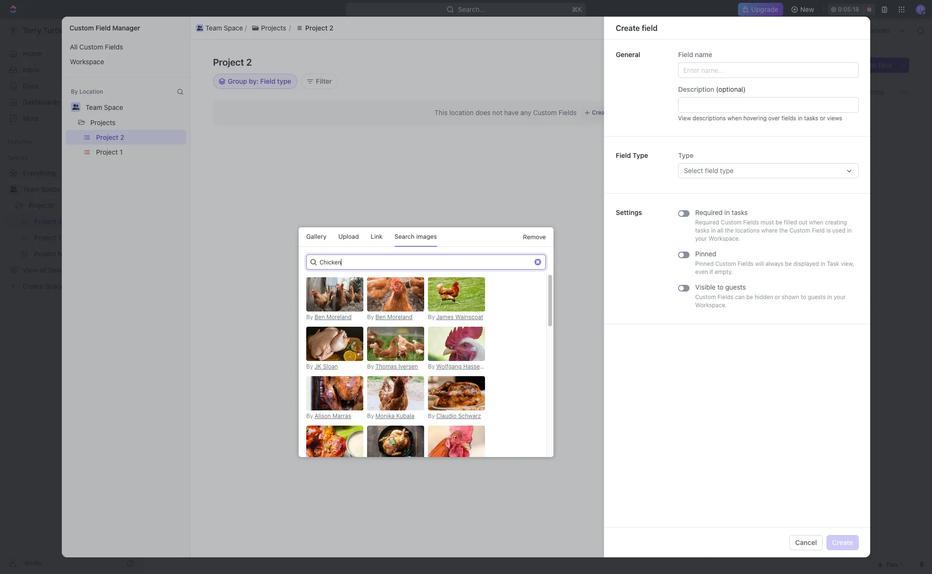 Task type: locate. For each thing, give the bounding box(es) containing it.
calendar link
[[241, 85, 271, 99]]

workspace button
[[66, 54, 186, 69]]

when inside required in tasks required custom fields must be filled out when creating tasks in all the locations where the custom field is used in your workspace.
[[810, 219, 824, 226]]

1 horizontal spatial task
[[878, 61, 893, 69]]

0 vertical spatial team space button
[[194, 22, 245, 34]]

0 horizontal spatial the
[[726, 227, 734, 234]]

add left description
[[163, 379, 176, 387]]

1 from from the top
[[692, 106, 705, 113]]

task up customize
[[878, 61, 893, 69]]

1 vertical spatial pinned
[[696, 260, 714, 267]]

2 vertical spatial in progress
[[712, 212, 746, 219]]

be inside visible to guests custom fields can be hidden or shown to guests in your workspace.
[[747, 294, 754, 301]]

automations button
[[846, 23, 896, 38]]

/
[[202, 26, 204, 34], [247, 26, 249, 34], [215, 36, 217, 44]]

1 vertical spatial 15 mins
[[784, 235, 804, 242]]

0 vertical spatial complete
[[712, 182, 741, 189]]

2 changed from the top
[[649, 144, 673, 151]]

power
[[678, 250, 695, 257]]

created
[[672, 36, 694, 43]]

to do up 8686faf0v on the top left
[[177, 225, 195, 232]]

user group image
[[10, 187, 17, 192]]

0 horizontal spatial projects button
[[86, 115, 120, 130]]

project 2 button
[[291, 22, 338, 34], [92, 130, 186, 145]]

workspace. down visible
[[696, 302, 727, 309]]

docs link
[[4, 79, 138, 94]]

add existing field button
[[717, 55, 783, 70]]

1 vertical spatial you
[[638, 212, 648, 219]]

project 1 button
[[92, 145, 186, 159]]

⌘k
[[573, 5, 583, 13]]

Edit task name text field
[[145, 272, 554, 290]]

do up eloisefrancis23@gmail.
[[736, 106, 744, 113]]

fields
[[105, 43, 123, 51], [559, 109, 577, 117], [744, 219, 760, 226], [738, 260, 754, 267], [718, 294, 734, 301]]

2 moreland from the left
[[388, 314, 413, 321]]

0 vertical spatial when
[[728, 115, 742, 122]]

fields up workspace button
[[105, 43, 123, 51]]

1 vertical spatial task
[[828, 260, 840, 267]]

1 vertical spatial in progress
[[712, 159, 746, 166]]

be inside required in tasks required custom fields must be filled out when creating tasks in all the locations where the custom field is used in your workspace.
[[776, 219, 783, 226]]

1 vertical spatial team space
[[86, 103, 123, 111]]

1 complete from the top
[[712, 182, 741, 189]]

0 horizontal spatial add
[[163, 379, 176, 387]]

0 vertical spatial required
[[696, 208, 723, 217]]

add description
[[163, 379, 212, 387]]

6 from from the top
[[692, 235, 705, 242]]

0 horizontal spatial ben moreland link
[[315, 314, 352, 321]]

list link
[[212, 85, 225, 99]]

1 moreland from the left
[[327, 314, 352, 321]]

team space inside the team space link
[[23, 185, 60, 193]]

2 horizontal spatial add
[[864, 61, 877, 69]]

alison
[[315, 413, 331, 420]]

create one button
[[581, 107, 626, 119]]

1 horizontal spatial be
[[776, 219, 783, 226]]

2 vertical spatial be
[[747, 294, 754, 301]]

1 horizontal spatial team space link
[[148, 25, 200, 36]]

1 vertical spatial be
[[786, 260, 792, 267]]

to do up eloisefrancis23@gmail.
[[727, 106, 744, 113]]

2 pinned from the top
[[696, 260, 714, 267]]

create one
[[592, 109, 623, 116]]

1 vertical spatial workspace.
[[696, 302, 727, 309]]

1 vertical spatial 17 mins
[[784, 106, 804, 113]]

0 horizontal spatial ben
[[315, 314, 325, 321]]

1 vertical spatial guests
[[809, 294, 827, 301]]

list
[[194, 22, 853, 34], [62, 40, 190, 69], [62, 130, 190, 159]]

projects button
[[247, 22, 291, 34], [86, 115, 120, 130]]

fields up locations
[[744, 219, 760, 226]]

2 vertical spatial tasks
[[696, 227, 710, 234]]

custom up workspace
[[79, 43, 103, 51]]

1 ben moreland link from the left
[[315, 314, 352, 321]]

out
[[799, 219, 808, 226]]

moreland down the edit task name text box
[[327, 314, 352, 321]]

nov
[[704, 36, 714, 43]]

the right all
[[726, 227, 734, 234]]

6 status from the top
[[674, 235, 691, 242]]

in progress down eloisefrancis23@gmail.
[[712, 159, 746, 166]]

workspace. down all
[[709, 235, 741, 242]]

create up 'general'
[[616, 24, 640, 32]]

0 horizontal spatial field
[[642, 24, 658, 32]]

2 horizontal spatial /
[[247, 26, 249, 34]]

team space button up projects / project 2
[[194, 22, 245, 34]]

5 changed from the top
[[649, 212, 673, 219]]

projects
[[261, 24, 286, 32], [217, 26, 243, 34], [186, 36, 211, 44], [90, 119, 116, 127], [29, 201, 54, 209]]

settings
[[616, 208, 643, 217]]

1 15 from the top
[[784, 212, 790, 219]]

create for field
[[616, 24, 640, 32]]

17 mins for from
[[784, 106, 804, 113]]

custom down out
[[790, 227, 811, 234]]

1 mins from the top
[[792, 90, 804, 98]]

dates
[[356, 303, 375, 311]]

3 status from the top
[[674, 159, 691, 166]]

17 for created this task
[[784, 90, 790, 98]]

field left is
[[813, 227, 825, 234]]

claudio
[[437, 413, 457, 420]]

1 horizontal spatial ben moreland link
[[376, 314, 413, 321]]

visible
[[696, 283, 716, 291]]

1 you from the top
[[638, 159, 648, 166]]

0 vertical spatial workspace.
[[709, 235, 741, 242]]

1 vertical spatial list
[[62, 40, 190, 69]]

tag
[[668, 250, 677, 257]]

field
[[642, 24, 658, 32], [763, 58, 777, 66], [829, 58, 843, 66]]

location
[[450, 109, 474, 117]]

2 from from the top
[[692, 144, 705, 151]]

tree containing team space
[[4, 166, 138, 294]]

0 vertical spatial your
[[696, 235, 708, 242]]

1 horizontal spatial when
[[810, 219, 824, 226]]

17 for added watcher:
[[784, 121, 790, 128]]

be right the always at the top
[[786, 260, 792, 267]]

in progress down "board" link
[[177, 134, 215, 141]]

1 vertical spatial required
[[696, 219, 720, 226]]

list containing all custom fields
[[62, 40, 190, 69]]

in inside visible to guests custom fields can be hidden or shown to guests in your workspace.
[[828, 294, 833, 301]]

by for james wainscoat link
[[428, 314, 435, 321]]

in progress
[[177, 134, 215, 141], [712, 159, 746, 166], [712, 212, 746, 219]]

when right out
[[810, 219, 824, 226]]

0 vertical spatial pinned
[[696, 250, 717, 258]]

0 horizontal spatial be
[[747, 294, 754, 301]]

create button
[[827, 535, 860, 550]]

list containing project 2
[[62, 130, 190, 159]]

2 17 mins from the top
[[784, 106, 804, 113]]

attachments button
[[145, 438, 554, 461]]

gantt link
[[321, 85, 341, 99]]

0 horizontal spatial guests
[[726, 283, 747, 291]]

by for the monika kubala link
[[367, 413, 374, 420]]

3 mins from the top
[[792, 121, 804, 128]]

field inside required in tasks required custom fields must be filled out when creating tasks in all the locations where the custom field is used in your workspace.
[[813, 227, 825, 234]]

by
[[71, 88, 78, 95], [307, 314, 313, 321], [367, 314, 374, 321], [428, 314, 435, 321], [307, 363, 313, 370], [367, 363, 374, 370], [428, 363, 435, 370], [307, 413, 313, 420], [367, 413, 374, 420], [428, 413, 435, 420]]

create left one
[[592, 109, 611, 116]]

space inside tree
[[41, 185, 60, 193]]

custom inside "button"
[[79, 43, 103, 51]]

calendar
[[243, 88, 271, 96]]

tasks left all
[[696, 227, 710, 234]]

guests up the can
[[726, 283, 747, 291]]

0 vertical spatial 15
[[784, 212, 790, 219]]

1 the from the left
[[726, 227, 734, 234]]

your up even
[[696, 235, 708, 242]]

or inside visible to guests custom fields can be hidden or shown to guests in your workspace.
[[775, 294, 781, 301]]

0 vertical spatial team space
[[206, 24, 243, 32]]

1 vertical spatial or
[[775, 294, 781, 301]]

15 down the filled
[[784, 235, 790, 242]]

project 2
[[305, 24, 334, 32], [263, 26, 291, 34], [165, 57, 222, 72], [213, 57, 252, 68], [96, 133, 124, 141]]

1 vertical spatial complete
[[712, 235, 741, 242]]

all custom fields
[[70, 43, 123, 51]]

ben moreland link
[[315, 314, 352, 321], [376, 314, 413, 321]]

0 horizontal spatial project 2 link
[[221, 36, 248, 44]]

in progress up all
[[712, 212, 746, 219]]

1 horizontal spatial project 2 button
[[291, 22, 338, 34]]

all
[[718, 227, 724, 234]]

1 horizontal spatial add
[[723, 58, 735, 66]]

custom down visible
[[696, 294, 717, 301]]

changed
[[649, 106, 673, 113], [649, 144, 673, 151], [649, 159, 673, 166], [649, 182, 673, 189], [649, 212, 673, 219], [649, 235, 673, 242]]

eloisefrancis23@gmail.
[[705, 121, 770, 128]]

0 horizontal spatial team space
[[23, 185, 60, 193]]

2 vertical spatial team space
[[23, 185, 60, 193]]

you for 15 mins
[[638, 212, 648, 219]]

upload
[[339, 233, 359, 240]]

0 horizontal spatial team space link
[[23, 182, 136, 197]]

to do
[[727, 106, 744, 113], [712, 197, 731, 204], [177, 225, 195, 232], [754, 235, 771, 242]]

0 horizontal spatial by ben moreland
[[307, 314, 352, 321]]

1 horizontal spatial or
[[821, 115, 826, 122]]

3 from from the top
[[692, 159, 705, 166]]

or for guests
[[775, 294, 781, 301]]

task inside pinned pinned custom fields will always be displayed in task view, even if empty.
[[828, 260, 840, 267]]

0 vertical spatial 15 mins
[[784, 212, 804, 219]]

projects inside sidebar navigation
[[29, 201, 54, 209]]

1 horizontal spatial your
[[835, 294, 846, 301]]

0 vertical spatial task
[[878, 61, 893, 69]]

0 horizontal spatial your
[[696, 235, 708, 242]]

1 vertical spatial projects button
[[86, 115, 120, 130]]

automations
[[851, 26, 891, 34]]

create right cancel
[[833, 539, 854, 547]]

subtasks button
[[183, 410, 223, 427]]

Search... text field
[[312, 255, 531, 269]]

team space down location
[[86, 103, 123, 111]]

schwarz
[[459, 413, 481, 420]]

any
[[521, 109, 532, 117]]

description (optional)
[[679, 85, 746, 93]]

4 mins from the top
[[792, 159, 804, 166]]

tasks right fields
[[805, 115, 819, 122]]

0 vertical spatial 17 mins
[[784, 90, 804, 98]]

by for jk sloan link
[[307, 363, 313, 370]]

1 vertical spatial when
[[810, 219, 824, 226]]

2 horizontal spatial be
[[786, 260, 792, 267]]

8686faf0v button
[[180, 252, 217, 263]]

0 horizontal spatial task
[[828, 260, 840, 267]]

1 by ben moreland from the left
[[307, 314, 352, 321]]

by for 1st ben moreland link from the right
[[367, 314, 374, 321]]

when
[[728, 115, 742, 122], [810, 219, 824, 226]]

or left views
[[821, 115, 826, 122]]

1 vertical spatial team space button
[[81, 99, 127, 115]]

project 1
[[96, 148, 123, 156]]

to do up all
[[712, 197, 731, 204]]

15 left out
[[784, 212, 790, 219]]

0 horizontal spatial moreland
[[327, 314, 352, 321]]

2 horizontal spatial tasks
[[805, 115, 819, 122]]

the down the filled
[[780, 227, 789, 234]]

task inside button
[[878, 61, 893, 69]]

by monika kubala
[[367, 413, 415, 420]]

be left the filled
[[776, 219, 783, 226]]

2 horizontal spatial field
[[829, 58, 843, 66]]

0 vertical spatial you
[[638, 159, 648, 166]]

task sidebar content section
[[618, 52, 818, 551]]

be for guests
[[747, 294, 754, 301]]

be inside pinned pinned custom fields will always be displayed in task view, even if empty.
[[786, 260, 792, 267]]

custom inside pinned pinned custom fields will always be displayed in task view, even if empty.
[[716, 260, 737, 267]]

field for add existing field
[[763, 58, 777, 66]]

moreland left james
[[388, 314, 413, 321]]

1 vertical spatial progress
[[720, 159, 744, 166]]

custom
[[69, 24, 94, 32], [79, 43, 103, 51], [534, 109, 557, 117], [721, 219, 742, 226], [790, 227, 811, 234], [716, 260, 737, 267], [696, 294, 717, 301]]

0 horizontal spatial or
[[775, 294, 781, 301]]

team up projects / project 2
[[206, 24, 222, 32]]

team space right user group icon
[[23, 185, 60, 193]]

list
[[214, 88, 225, 96]]

by for first ben moreland link from left
[[307, 314, 313, 321]]

0 horizontal spatial when
[[728, 115, 742, 122]]

0 vertical spatial be
[[776, 219, 783, 226]]

changed status from
[[648, 106, 707, 113], [648, 144, 707, 151], [648, 159, 707, 166], [648, 182, 707, 189], [648, 212, 707, 219], [648, 235, 707, 242]]

custom up empty.
[[716, 260, 737, 267]]

17 mins
[[784, 90, 804, 98], [784, 106, 804, 113], [784, 121, 804, 128]]

dashboards
[[23, 98, 60, 106]]

be right the can
[[747, 294, 754, 301]]

table
[[289, 88, 306, 96]]

0 vertical spatial or
[[821, 115, 826, 122]]

fields left the will
[[738, 260, 754, 267]]

2 vertical spatial progress
[[720, 212, 744, 219]]

add existing field
[[723, 58, 777, 66]]

create left new
[[792, 58, 813, 66]]

mins
[[792, 90, 804, 98], [792, 106, 804, 113], [792, 121, 804, 128], [792, 159, 804, 166], [792, 212, 804, 219], [792, 235, 804, 242]]

team space up projects / project 2
[[206, 24, 243, 32]]

1 horizontal spatial ben
[[376, 314, 386, 321]]

1 horizontal spatial /
[[215, 36, 217, 44]]

do
[[736, 106, 744, 113], [722, 197, 729, 204], [186, 225, 195, 232], [764, 235, 771, 242]]

fields left the can
[[718, 294, 734, 301]]

team right user group icon
[[23, 185, 39, 193]]

2 the from the left
[[780, 227, 789, 234]]

fields left create one button in the top of the page
[[559, 109, 577, 117]]

by ben moreland down the edit task name text box
[[307, 314, 352, 321]]

1 horizontal spatial tasks
[[732, 208, 748, 217]]

by jk sloan
[[307, 363, 338, 370]]

4 status from the top
[[674, 182, 691, 189]]

Search tasks... text field
[[814, 108, 910, 122]]

1 horizontal spatial team space
[[86, 103, 123, 111]]

in inside pinned pinned custom fields will always be displayed in task view, even if empty.
[[821, 260, 826, 267]]

6 mins from the top
[[792, 235, 804, 242]]

guests right "shown"
[[809, 294, 827, 301]]

team space button down location
[[81, 99, 127, 115]]

2 vertical spatial 17 mins
[[784, 121, 804, 128]]

3 17 mins from the top
[[784, 121, 804, 128]]

moreland for 1st ben moreland link from the right
[[388, 314, 413, 321]]

None text field
[[679, 97, 860, 113]]

1 17 mins from the top
[[784, 90, 804, 98]]

1 horizontal spatial moreland
[[388, 314, 413, 321]]

0 vertical spatial team space link
[[148, 25, 200, 36]]

15 mins down the filled
[[784, 235, 804, 242]]

2 you from the top
[[638, 212, 648, 219]]

1 horizontal spatial by ben moreland
[[367, 314, 413, 321]]

0 horizontal spatial tasks
[[696, 227, 710, 234]]

workspace. inside visible to guests custom fields can be hidden or shown to guests in your workspace.
[[696, 302, 727, 309]]

created
[[649, 90, 670, 98]]

complete up all
[[712, 182, 741, 189]]

0 vertical spatial projects button
[[247, 22, 291, 34]]

custom up "all"
[[69, 24, 94, 32]]

will
[[756, 260, 765, 267]]

15 mins right must at the top
[[784, 212, 804, 219]]

1
[[120, 148, 123, 156]]

1 horizontal spatial field
[[763, 58, 777, 66]]

1 15 mins from the top
[[784, 212, 804, 219]]

team space link
[[148, 25, 200, 36], [23, 182, 136, 197]]

new
[[801, 5, 815, 13]]

1 vertical spatial team space link
[[23, 182, 136, 197]]

2 vertical spatial list
[[62, 130, 190, 159]]

add for add description
[[163, 379, 176, 387]]

time
[[480, 303, 495, 311]]

clear search image
[[535, 259, 542, 266]]

6 changed from the top
[[649, 235, 673, 242]]

views
[[828, 115, 843, 122]]

marras
[[333, 413, 352, 420]]

be
[[776, 219, 783, 226], [786, 260, 792, 267], [747, 294, 754, 301]]

1 horizontal spatial the
[[780, 227, 789, 234]]

create for one
[[592, 109, 611, 116]]

or left "shown"
[[775, 294, 781, 301]]

tasks up locations
[[732, 208, 748, 217]]

0 vertical spatial list
[[194, 22, 853, 34]]

invite
[[25, 559, 41, 567]]

0:05:18 button
[[829, 4, 876, 15]]

to
[[714, 106, 721, 113], [728, 106, 735, 113], [746, 159, 751, 166], [714, 197, 720, 204], [746, 212, 751, 219], [177, 225, 185, 232], [741, 235, 748, 242], [756, 235, 762, 242], [718, 283, 724, 291], [801, 294, 807, 301]]

1 vertical spatial 15
[[784, 235, 790, 242]]

16
[[784, 159, 790, 166]]

1 vertical spatial tasks
[[732, 208, 748, 217]]

5 changed status from from the top
[[648, 212, 707, 219]]

add up customize
[[864, 61, 877, 69]]

add left existing
[[723, 58, 735, 66]]

when left hovering
[[728, 115, 742, 122]]

4 changed from the top
[[649, 182, 673, 189]]

is
[[827, 227, 831, 234]]

your
[[696, 235, 708, 242], [835, 294, 846, 301]]

be for custom
[[786, 260, 792, 267]]

complete down all
[[712, 235, 741, 242]]

guests
[[726, 283, 747, 291], [809, 294, 827, 301]]

1 vertical spatial project 2 button
[[92, 130, 186, 145]]

task left view,
[[828, 260, 840, 267]]

team
[[206, 24, 222, 32], [160, 26, 176, 34], [86, 103, 102, 111], [23, 185, 39, 193]]

3 changed from the top
[[649, 159, 673, 166]]

by ben moreland down dates
[[367, 314, 413, 321]]

your down view,
[[835, 294, 846, 301]]

1 horizontal spatial projects button
[[247, 22, 291, 34]]

4 changed status from from the top
[[648, 182, 707, 189]]

create for new
[[792, 58, 813, 66]]

tree
[[4, 166, 138, 294]]



Task type: vqa. For each thing, say whether or not it's contained in the screenshot.
the Learn
no



Task type: describe. For each thing, give the bounding box(es) containing it.
have
[[505, 109, 519, 117]]

created this task
[[648, 90, 694, 98]]

pinned pinned custom fields will always be displayed in task view, even if empty.
[[696, 250, 855, 276]]

2 ben moreland link from the left
[[376, 314, 413, 321]]

6 changed status from from the top
[[648, 235, 707, 242]]

sloan
[[323, 363, 338, 370]]

share
[[731, 36, 750, 44]]

inbox
[[23, 66, 40, 74]]

0 horizontal spatial project 2 button
[[92, 130, 186, 145]]

search
[[395, 233, 415, 240]]

17 for changed status from
[[784, 106, 790, 113]]

if
[[710, 268, 714, 276]]

0 vertical spatial guests
[[726, 283, 747, 291]]

send
[[786, 529, 802, 537]]

team space link inside sidebar navigation
[[23, 182, 136, 197]]

by for thomas iversen link
[[367, 363, 374, 370]]

can
[[736, 294, 745, 301]]

location
[[80, 88, 103, 95]]

table link
[[287, 85, 306, 99]]

images
[[417, 233, 437, 240]]

field for create new field
[[829, 58, 843, 66]]

2 required from the top
[[696, 219, 720, 226]]

0 vertical spatial project 2 button
[[291, 22, 338, 34]]

eloisefrancis23@gmail. com
[[638, 121, 770, 136]]

subtasks
[[186, 414, 219, 422]]

field type
[[616, 151, 649, 159]]

displayed
[[794, 260, 820, 267]]

projects link inside tree
[[29, 198, 111, 213]]

dashboards link
[[4, 95, 138, 110]]

locations
[[736, 227, 760, 234]]

Enter name... text field
[[679, 62, 860, 78]]

this
[[671, 90, 681, 98]]

add task button
[[858, 58, 899, 73]]

used
[[833, 227, 846, 234]]

custom field manager
[[69, 24, 140, 32]]

monika
[[376, 413, 395, 420]]

1 ben from the left
[[315, 314, 325, 321]]

hasselmann
[[464, 363, 497, 370]]

2 15 from the top
[[784, 235, 790, 242]]

add task
[[864, 61, 893, 69]]

field up all custom fields on the top of the page
[[96, 24, 111, 32]]

workspace. inside required in tasks required custom fields must be filled out when creating tasks in all the locations where the custom field is used in your workspace.
[[709, 235, 741, 242]]

view,
[[842, 260, 855, 267]]

workspace
[[70, 58, 104, 66]]

all custom fields button
[[66, 40, 186, 54]]

2 15 mins from the top
[[784, 235, 804, 242]]

team inside tree
[[23, 185, 39, 193]]

0 horizontal spatial /
[[202, 26, 204, 34]]

5 mins from the top
[[792, 212, 804, 219]]

2 changed status from from the top
[[648, 144, 707, 151]]

field down created
[[679, 50, 694, 59]]

claudio schwarz link
[[437, 413, 481, 420]]

james
[[437, 314, 454, 321]]

home
[[23, 49, 41, 58]]

0 vertical spatial tasks
[[805, 115, 819, 122]]

empty.
[[715, 268, 734, 276]]

this
[[435, 109, 448, 117]]

fields
[[782, 115, 797, 122]]

2 by ben moreland from the left
[[367, 314, 413, 321]]

in progress for 16 mins
[[712, 159, 746, 166]]

added watcher:
[[660, 121, 705, 128]]

wolfgang
[[437, 363, 462, 370]]

field left type
[[616, 151, 631, 159]]

activity
[[824, 75, 842, 80]]

do down where
[[764, 235, 771, 242]]

add for add task
[[864, 61, 877, 69]]

by location
[[71, 88, 103, 95]]

added
[[662, 121, 679, 128]]

created on nov 17
[[672, 36, 722, 43]]

upgrade link
[[738, 3, 784, 16]]

hide
[[494, 111, 507, 119]]

by thomas iversen
[[367, 363, 418, 370]]

search images
[[395, 233, 437, 240]]

team left user group image
[[160, 26, 176, 34]]

iversen
[[399, 363, 418, 370]]

2 complete from the top
[[712, 235, 741, 242]]

one
[[612, 109, 623, 116]]

even
[[696, 268, 709, 276]]

2 horizontal spatial team space
[[206, 24, 243, 32]]

existing
[[737, 58, 761, 66]]

james wainscoat link
[[437, 314, 484, 321]]

hovering
[[744, 115, 767, 122]]

1 pinned from the top
[[696, 250, 717, 258]]

do up all
[[722, 197, 729, 204]]

always
[[766, 260, 784, 267]]

favorites button
[[4, 136, 37, 148]]

share button
[[726, 32, 755, 48]]

0 vertical spatial in progress
[[177, 134, 215, 141]]

sidebar navigation
[[0, 19, 142, 574]]

team down location
[[86, 103, 102, 111]]

manager
[[113, 24, 140, 32]]

new button
[[788, 2, 821, 17]]

you for 16 mins
[[638, 159, 648, 166]]

kubala
[[397, 413, 415, 420]]

monika kubala link
[[376, 413, 415, 420]]

4 from from the top
[[692, 182, 705, 189]]

over
[[769, 115, 781, 122]]

by for claudio schwarz link
[[428, 413, 435, 420]]

hide button
[[490, 109, 511, 121]]

board
[[178, 88, 196, 96]]

your inside visible to guests custom fields can be hidden or shown to guests in your workspace.
[[835, 294, 846, 301]]

custom up all
[[721, 219, 742, 226]]

moreland for first ben moreland link from left
[[327, 314, 352, 321]]

2 mins from the top
[[792, 106, 804, 113]]

customize
[[852, 88, 885, 96]]

not
[[493, 109, 503, 117]]

shown
[[783, 294, 800, 301]]

tag power
[[668, 250, 695, 257]]

creating
[[826, 219, 848, 226]]

fields inside pinned pinned custom fields will always be displayed in task view, even if empty.
[[738, 260, 754, 267]]

view
[[679, 115, 692, 122]]

2 ben from the left
[[376, 314, 386, 321]]

5 status from the top
[[674, 212, 691, 219]]

add for add existing field
[[723, 58, 735, 66]]

create field
[[616, 24, 658, 32]]

task sidebar navigation tab list
[[822, 58, 843, 113]]

or for when
[[821, 115, 826, 122]]

by for wolfgang hasselmann link
[[428, 363, 435, 370]]

2 status from the top
[[674, 144, 691, 151]]

1 horizontal spatial guests
[[809, 294, 827, 301]]

1 required from the top
[[696, 208, 723, 217]]

to do down where
[[754, 235, 771, 242]]

list containing team space
[[194, 22, 853, 34]]

track
[[460, 303, 478, 311]]

fields inside required in tasks required custom fields must be filled out when creating tasks in all the locations where the custom field is used in your workspace.
[[744, 219, 760, 226]]

customize button
[[840, 85, 888, 99]]

custom right any
[[534, 109, 557, 117]]

1 horizontal spatial project 2 link
[[251, 25, 293, 36]]

gantt
[[323, 88, 341, 96]]

1 changed from the top
[[649, 106, 673, 113]]

1 changed status from from the top
[[648, 106, 707, 113]]

by for alison marras link
[[307, 413, 313, 420]]

0 horizontal spatial team space button
[[81, 99, 127, 115]]

fields inside visible to guests custom fields can be hidden or shown to guests in your workspace.
[[718, 294, 734, 301]]

jk sloan link
[[315, 363, 338, 370]]

gallery
[[307, 233, 327, 240]]

thomas iversen link
[[376, 363, 418, 370]]

16 mins
[[784, 159, 804, 166]]

thomas
[[376, 363, 397, 370]]

fields inside "button"
[[105, 43, 123, 51]]

progress for 15 mins
[[720, 212, 744, 219]]

progress for 16 mins
[[720, 159, 744, 166]]

1 status from the top
[[674, 106, 691, 113]]

5 from from the top
[[692, 212, 705, 219]]

does
[[476, 109, 491, 117]]

watcher:
[[680, 121, 704, 128]]

attachments
[[145, 445, 196, 455]]

link
[[371, 233, 383, 240]]

0 vertical spatial progress
[[184, 134, 215, 141]]

in progress for 15 mins
[[712, 212, 746, 219]]

3 changed status from from the top
[[648, 159, 707, 166]]

must
[[761, 219, 775, 226]]

your inside required in tasks required custom fields must be filled out when creating tasks in all the locations where the custom field is used in your workspace.
[[696, 235, 708, 242]]

user group image
[[197, 25, 203, 30]]

description
[[679, 85, 715, 93]]

custom inside visible to guests custom fields can be hidden or shown to guests in your workspace.
[[696, 294, 717, 301]]

name
[[696, 50, 713, 59]]

all
[[70, 43, 78, 51]]

board link
[[176, 85, 196, 99]]

1 horizontal spatial team space button
[[194, 22, 245, 34]]

tree inside sidebar navigation
[[4, 166, 138, 294]]

new
[[814, 58, 827, 66]]

do up 8686faf0v on the top left
[[186, 225, 195, 232]]

17 mins for task
[[784, 90, 804, 98]]



